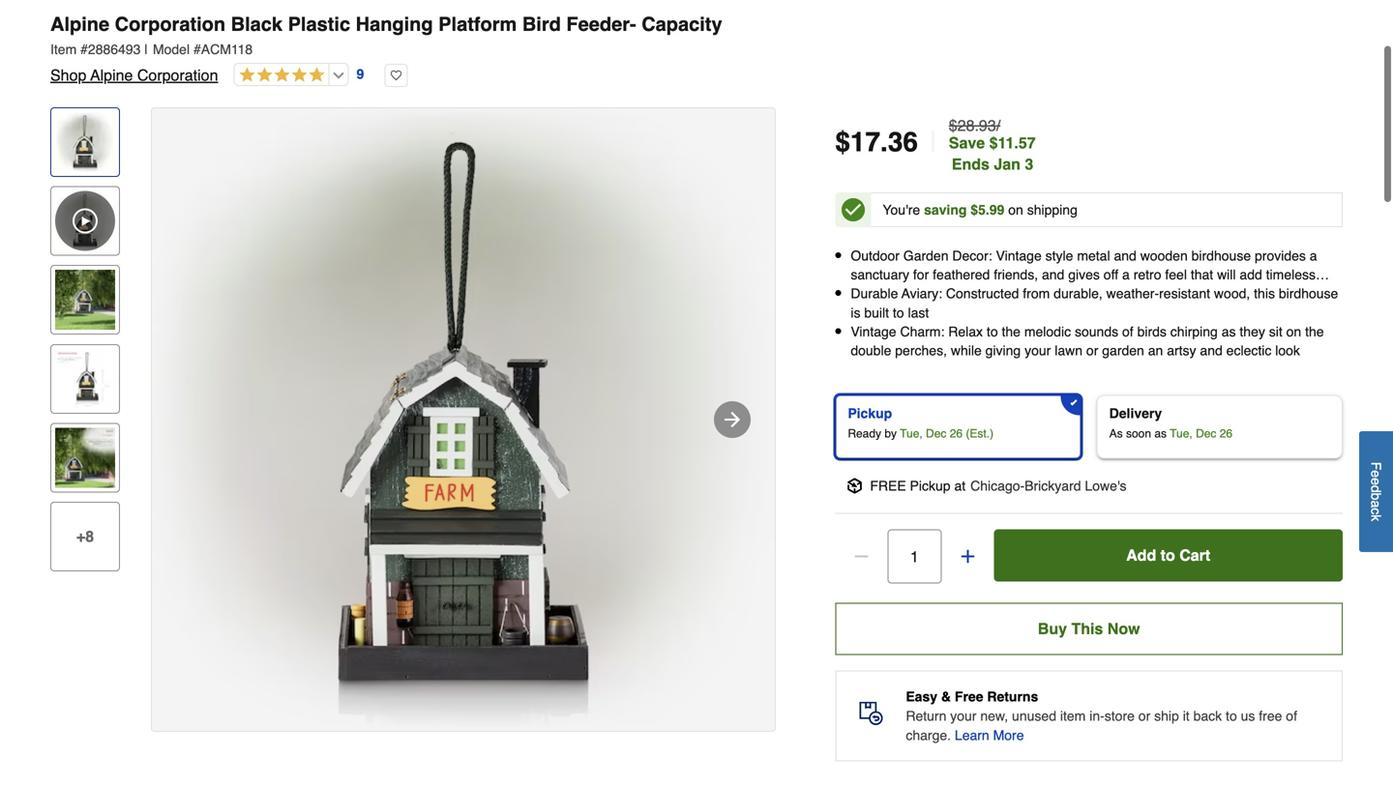 Task type: locate. For each thing, give the bounding box(es) containing it.
1 the from the left
[[1002, 324, 1021, 339]]

1 horizontal spatial vintage
[[996, 248, 1042, 264]]

0 vertical spatial alpine
[[50, 13, 109, 35]]

melodic
[[1024, 324, 1071, 339]]

+8 button
[[50, 502, 120, 572]]

that
[[1191, 267, 1213, 283]]

0 horizontal spatial pickup
[[848, 406, 892, 421]]

delivery
[[1109, 406, 1162, 421]]

2 vertical spatial a
[[1369, 501, 1384, 508]]

learn more link
[[955, 726, 1024, 746]]

a up timeless
[[1310, 248, 1317, 264]]

alpine up item
[[50, 13, 109, 35]]

birdhouse
[[1192, 248, 1251, 264], [1279, 286, 1338, 302]]

on right sit
[[1286, 324, 1302, 339]]

1 horizontal spatial birdhouse
[[1279, 286, 1338, 302]]

of up garden at the top of page
[[1122, 324, 1134, 339]]

to inside easy & free returns return your new, unused item in-store or ship it back to us free of charge.
[[1226, 709, 1237, 724]]

1 vertical spatial and
[[1042, 267, 1065, 283]]

buy this now button
[[835, 603, 1343, 656]]

your down free
[[950, 709, 977, 724]]

and down chirping on the right of page
[[1200, 343, 1223, 358]]

0 vertical spatial |
[[144, 42, 148, 57]]

# right item
[[80, 42, 88, 57]]

outdoor
[[851, 248, 900, 264]]

add to cart button
[[994, 530, 1343, 582]]

a up the k in the bottom of the page
[[1369, 501, 1384, 508]]

1 vertical spatial your
[[1025, 343, 1051, 358]]

your down for
[[907, 286, 934, 302]]

or down sounds
[[1086, 343, 1099, 358]]

model
[[153, 42, 190, 57]]

$ 17 . 36
[[835, 127, 918, 158]]

1 horizontal spatial tue,
[[1170, 427, 1193, 441]]

0 vertical spatial a
[[1310, 248, 1317, 264]]

1 vertical spatial on
[[1286, 324, 1302, 339]]

feathered
[[933, 267, 990, 283]]

1 tue, from the left
[[900, 427, 923, 441]]

0 vertical spatial birdhouse
[[1192, 248, 1251, 264]]

1 horizontal spatial and
[[1114, 248, 1137, 264]]

0 horizontal spatial as
[[1155, 427, 1167, 441]]

1 horizontal spatial your
[[950, 709, 977, 724]]

resistant
[[1159, 286, 1210, 302]]

dec left (est.) on the bottom right
[[926, 427, 947, 441]]

add
[[1126, 547, 1156, 565]]

to down sanctuary on the right of page
[[892, 286, 903, 302]]

1 e from the top
[[1369, 470, 1384, 478]]

1 vertical spatial of
[[1286, 709, 1297, 724]]

1 dec from the left
[[926, 427, 947, 441]]

dec inside delivery as soon as tue, dec 26
[[1196, 427, 1217, 441]]

1 vertical spatial or
[[1086, 343, 1099, 358]]

0 horizontal spatial tue,
[[900, 427, 923, 441]]

platform
[[438, 13, 517, 35]]

1 vertical spatial as
[[1155, 427, 1167, 441]]

tue, inside pickup ready by tue, dec 26 (est.)
[[900, 427, 923, 441]]

and down style
[[1042, 267, 1065, 283]]

vintage up friends,
[[996, 248, 1042, 264]]

sit
[[1269, 324, 1283, 339]]

a right off
[[1122, 267, 1130, 283]]

at
[[954, 479, 966, 494]]

gives
[[1068, 267, 1100, 283]]

on right $5.99
[[1008, 202, 1023, 218]]

alpine
[[50, 13, 109, 35], [90, 66, 133, 84]]

add
[[1240, 267, 1262, 283]]

to inside outdoor garden decor:  vintage style metal and wooden birdhouse provides a sanctuary for feathered friends, and gives off a retro feel that will add timeless charm to your outdoor living space or yard
[[892, 286, 903, 302]]

$11.57
[[989, 134, 1036, 152]]

your inside outdoor garden decor:  vintage style metal and wooden birdhouse provides a sanctuary for feathered friends, and gives off a retro feel that will add timeless charm to your outdoor living space or yard
[[907, 286, 934, 302]]

plus image
[[958, 547, 978, 567]]

d
[[1369, 485, 1384, 493]]

corporation up 'model'
[[115, 13, 226, 35]]

or left the ship
[[1139, 709, 1151, 724]]

| right 36
[[930, 125, 937, 159]]

26 inside delivery as soon as tue, dec 26
[[1220, 427, 1233, 441]]

tue, right the soon
[[1170, 427, 1193, 441]]

feel
[[1165, 267, 1187, 283]]

garden
[[1102, 343, 1144, 358]]

.
[[881, 127, 888, 158]]

double
[[851, 343, 891, 358]]

dec right the soon
[[1196, 427, 1217, 441]]

tue, right by
[[900, 427, 923, 441]]

to left the us
[[1226, 709, 1237, 724]]

3
[[1025, 155, 1034, 173]]

2 horizontal spatial a
[[1369, 501, 1384, 508]]

corporation down 'model'
[[137, 66, 218, 84]]

0 vertical spatial of
[[1122, 324, 1134, 339]]

1 26 from the left
[[950, 427, 963, 441]]

birdhouse down timeless
[[1279, 286, 1338, 302]]

0 vertical spatial or
[[1062, 286, 1074, 302]]

as right the soon
[[1155, 427, 1167, 441]]

your inside durable aviary:  constructed from durable, weather-resistant wood, this birdhouse is built to last vintage charm:  relax to the melodic sounds of birds chirping as they sit on the double perches, while giving your lawn or garden an artsy and eclectic look
[[1025, 343, 1051, 358]]

0 vertical spatial on
[[1008, 202, 1023, 218]]

free pickup at chicago-brickyard lowe's
[[870, 479, 1127, 494]]

c
[[1369, 508, 1384, 515]]

charm
[[851, 286, 888, 302]]

(est.)
[[966, 427, 994, 441]]

as inside durable aviary:  constructed from durable, weather-resistant wood, this birdhouse is built to last vintage charm:  relax to the melodic sounds of birds chirping as they sit on the double perches, while giving your lawn or garden an artsy and eclectic look
[[1222, 324, 1236, 339]]

pickup left at
[[910, 479, 951, 494]]

0 horizontal spatial |
[[144, 42, 148, 57]]

birdhouse up will at right
[[1192, 248, 1251, 264]]

wood,
[[1214, 286, 1250, 302]]

2 26 from the left
[[1220, 427, 1233, 441]]

as
[[1222, 324, 1236, 339], [1155, 427, 1167, 441]]

Stepper number input field with increment and decrement buttons number field
[[888, 530, 942, 584]]

free
[[955, 689, 984, 705]]

2 horizontal spatial your
[[1025, 343, 1051, 358]]

0 vertical spatial your
[[907, 286, 934, 302]]

2 dec from the left
[[1196, 427, 1217, 441]]

alpine inside alpine corporation black plastic hanging platform bird feeder- capacity item # 2886493 | model # acm118
[[50, 13, 109, 35]]

0 vertical spatial corporation
[[115, 13, 226, 35]]

f e e d b a c k
[[1369, 462, 1384, 522]]

to right the add
[[1161, 547, 1175, 565]]

vintage
[[996, 248, 1042, 264], [851, 324, 897, 339]]

as inside delivery as soon as tue, dec 26
[[1155, 427, 1167, 441]]

vintage up double
[[851, 324, 897, 339]]

dec
[[926, 427, 947, 441], [1196, 427, 1217, 441]]

0 vertical spatial vintage
[[996, 248, 1042, 264]]

for
[[913, 267, 929, 283]]

2 horizontal spatial and
[[1200, 343, 1223, 358]]

of inside easy & free returns return your new, unused item in-store or ship it back to us free of charge.
[[1286, 709, 1297, 724]]

1 horizontal spatial as
[[1222, 324, 1236, 339]]

9
[[357, 66, 364, 82]]

style
[[1046, 248, 1073, 264]]

1 horizontal spatial the
[[1305, 324, 1324, 339]]

1 horizontal spatial on
[[1286, 324, 1302, 339]]

2 vertical spatial your
[[950, 709, 977, 724]]

0 horizontal spatial or
[[1062, 286, 1074, 302]]

while
[[951, 343, 982, 358]]

1 vertical spatial birdhouse
[[1279, 286, 1338, 302]]

your down melodic
[[1025, 343, 1051, 358]]

#
[[80, 42, 88, 57], [193, 42, 201, 57]]

1 vertical spatial |
[[930, 125, 937, 159]]

1 vertical spatial vintage
[[851, 324, 897, 339]]

store
[[1105, 709, 1135, 724]]

is
[[851, 305, 861, 321]]

0 horizontal spatial 26
[[950, 427, 963, 441]]

1 vertical spatial corporation
[[137, 66, 218, 84]]

| left 'model'
[[144, 42, 148, 57]]

vintage inside outdoor garden decor:  vintage style metal and wooden birdhouse provides a sanctuary for feathered friends, and gives off a retro feel that will add timeless charm to your outdoor living space or yard
[[996, 248, 1042, 264]]

pickup image
[[847, 479, 862, 494]]

0 horizontal spatial #
[[80, 42, 88, 57]]

timeless
[[1266, 267, 1316, 283]]

0 horizontal spatial and
[[1042, 267, 1065, 283]]

your
[[907, 286, 934, 302], [1025, 343, 1051, 358], [950, 709, 977, 724]]

36
[[888, 127, 918, 158]]

lowe's
[[1085, 479, 1127, 494]]

e up d
[[1369, 470, 1384, 478]]

easy & free returns return your new, unused item in-store or ship it back to us free of charge.
[[906, 689, 1297, 744]]

option group
[[828, 388, 1351, 467]]

$
[[835, 127, 850, 158]]

2 vertical spatial and
[[1200, 343, 1223, 358]]

2 vertical spatial or
[[1139, 709, 1151, 724]]

delivery as soon as tue, dec 26
[[1109, 406, 1233, 441]]

0 vertical spatial and
[[1114, 248, 1137, 264]]

the right sit
[[1305, 324, 1324, 339]]

1 # from the left
[[80, 42, 88, 57]]

corporation inside alpine corporation black plastic hanging platform bird feeder- capacity item # 2886493 | model # acm118
[[115, 13, 226, 35]]

1 horizontal spatial 26
[[1220, 427, 1233, 441]]

e up b
[[1369, 478, 1384, 485]]

# right 'model'
[[193, 42, 201, 57]]

0 horizontal spatial vintage
[[851, 324, 897, 339]]

0 horizontal spatial of
[[1122, 324, 1134, 339]]

pickup up the ready
[[848, 406, 892, 421]]

save $11.57 ends jan 3
[[949, 134, 1036, 173]]

pickup
[[848, 406, 892, 421], [910, 479, 951, 494]]

0 vertical spatial pickup
[[848, 406, 892, 421]]

tue,
[[900, 427, 923, 441], [1170, 427, 1193, 441]]

and
[[1114, 248, 1137, 264], [1042, 267, 1065, 283], [1200, 343, 1223, 358]]

wooden
[[1140, 248, 1188, 264]]

26 left (est.) on the bottom right
[[950, 427, 963, 441]]

decor:
[[952, 248, 992, 264]]

0 horizontal spatial birdhouse
[[1192, 248, 1251, 264]]

pickup ready by tue, dec 26 (est.)
[[848, 406, 994, 441]]

chirping
[[1171, 324, 1218, 339]]

sanctuary
[[851, 267, 910, 283]]

1 horizontal spatial #
[[193, 42, 201, 57]]

2 tue, from the left
[[1170, 427, 1193, 441]]

alpine down 2886493
[[90, 66, 133, 84]]

back
[[1194, 709, 1222, 724]]

lawn
[[1055, 343, 1083, 358]]

&
[[941, 689, 951, 705]]

to
[[892, 286, 903, 302], [893, 305, 904, 321], [987, 324, 998, 339], [1161, 547, 1175, 565], [1226, 709, 1237, 724]]

1 horizontal spatial of
[[1286, 709, 1297, 724]]

plastic
[[288, 13, 350, 35]]

the up the giving
[[1002, 324, 1021, 339]]

and up off
[[1114, 248, 1137, 264]]

now
[[1108, 620, 1140, 638]]

or left yard
[[1062, 286, 1074, 302]]

17
[[850, 127, 881, 158]]

0 vertical spatial as
[[1222, 324, 1236, 339]]

vintage inside durable aviary:  constructed from durable, weather-resistant wood, this birdhouse is built to last vintage charm:  relax to the melodic sounds of birds chirping as they sit on the double perches, while giving your lawn or garden an artsy and eclectic look
[[851, 324, 897, 339]]

0 horizontal spatial your
[[907, 286, 934, 302]]

0 horizontal spatial the
[[1002, 324, 1021, 339]]

you're
[[883, 202, 920, 218]]

1 horizontal spatial dec
[[1196, 427, 1217, 441]]

in-
[[1090, 709, 1105, 724]]

of right free
[[1286, 709, 1297, 724]]

0 horizontal spatial a
[[1122, 267, 1130, 283]]

on inside durable aviary:  constructed from durable, weather-resistant wood, this birdhouse is built to last vintage charm:  relax to the melodic sounds of birds chirping as they sit on the double perches, while giving your lawn or garden an artsy and eclectic look
[[1286, 324, 1302, 339]]

and inside durable aviary:  constructed from durable, weather-resistant wood, this birdhouse is built to last vintage charm:  relax to the melodic sounds of birds chirping as they sit on the double perches, while giving your lawn or garden an artsy and eclectic look
[[1200, 343, 1223, 358]]

2 horizontal spatial or
[[1139, 709, 1151, 724]]

1 vertical spatial a
[[1122, 267, 1130, 283]]

1 horizontal spatial or
[[1086, 343, 1099, 358]]

will
[[1217, 267, 1236, 283]]

26 down eclectic
[[1220, 427, 1233, 441]]

jan
[[994, 155, 1021, 173]]

0 horizontal spatial dec
[[926, 427, 947, 441]]

as left they
[[1222, 324, 1236, 339]]

to left last
[[893, 305, 904, 321]]

1 vertical spatial pickup
[[910, 479, 951, 494]]

tue, inside delivery as soon as tue, dec 26
[[1170, 427, 1193, 441]]

dec inside pickup ready by tue, dec 26 (est.)
[[926, 427, 947, 441]]



Task type: describe. For each thing, give the bounding box(es) containing it.
space
[[1022, 286, 1058, 302]]

alpine corporation  #acm118 - thumbnail4 image
[[55, 428, 115, 488]]

to up the giving
[[987, 324, 998, 339]]

birds
[[1137, 324, 1167, 339]]

or inside easy & free returns return your new, unused item in-store or ship it back to us free of charge.
[[1139, 709, 1151, 724]]

charge.
[[906, 728, 951, 744]]

outdoor garden decor:  vintage style metal and wooden birdhouse provides a sanctuary for feathered friends, and gives off a retro feel that will add timeless charm to your outdoor living space or yard
[[851, 248, 1317, 302]]

return
[[906, 709, 947, 724]]

brickyard
[[1025, 479, 1081, 494]]

4.7 stars image
[[235, 67, 325, 85]]

1 horizontal spatial pickup
[[910, 479, 951, 494]]

unused
[[1012, 709, 1057, 724]]

shipping
[[1027, 202, 1078, 218]]

an
[[1148, 343, 1163, 358]]

free
[[1259, 709, 1282, 724]]

giving
[[986, 343, 1021, 358]]

outdoor
[[937, 286, 983, 302]]

ends
[[952, 155, 990, 173]]

item number 2 8 8 6 4 9 3 and model number a c m 1 1 8 element
[[50, 40, 1343, 59]]

durable,
[[1054, 286, 1103, 302]]

a inside button
[[1369, 501, 1384, 508]]

1 horizontal spatial |
[[930, 125, 937, 159]]

this
[[1254, 286, 1275, 302]]

by
[[885, 427, 897, 441]]

sounds
[[1075, 324, 1119, 339]]

black
[[231, 13, 283, 35]]

or inside outdoor garden decor:  vintage style metal and wooden birdhouse provides a sanctuary for feathered friends, and gives off a retro feel that will add timeless charm to your outdoor living space or yard
[[1062, 286, 1074, 302]]

your inside easy & free returns return your new, unused item in-store or ship it back to us free of charge.
[[950, 709, 977, 724]]

weather-
[[1107, 286, 1159, 302]]

k
[[1369, 515, 1384, 522]]

$28.93 /
[[949, 117, 1001, 134]]

alpine corporation  #acm118 - thumbnail image
[[55, 112, 115, 172]]

option group containing pickup
[[828, 388, 1351, 467]]

retro
[[1134, 267, 1162, 283]]

minus image
[[852, 547, 871, 567]]

new,
[[980, 709, 1008, 724]]

b
[[1369, 493, 1384, 501]]

f
[[1369, 462, 1384, 470]]

1 horizontal spatial a
[[1310, 248, 1317, 264]]

from
[[1023, 286, 1050, 302]]

arrow right image
[[721, 408, 744, 432]]

shop alpine corporation
[[50, 66, 218, 84]]

provides
[[1255, 248, 1306, 264]]

alpine corporation black plastic hanging platform bird feeder- capacity item # 2886493 | model # acm118
[[50, 13, 722, 57]]

pickup inside pickup ready by tue, dec 26 (est.)
[[848, 406, 892, 421]]

2 the from the left
[[1305, 324, 1324, 339]]

this
[[1072, 620, 1103, 638]]

easy
[[906, 689, 938, 705]]

2 # from the left
[[193, 42, 201, 57]]

more
[[993, 728, 1024, 744]]

soon
[[1126, 427, 1151, 441]]

bird
[[522, 13, 561, 35]]

of inside durable aviary:  constructed from durable, weather-resistant wood, this birdhouse is built to last vintage charm:  relax to the melodic sounds of birds chirping as they sit on the double perches, while giving your lawn or garden an artsy and eclectic look
[[1122, 324, 1134, 339]]

$5.99
[[971, 202, 1005, 218]]

/
[[996, 117, 1001, 134]]

relax
[[948, 324, 983, 339]]

alpine corporation  #acm118 - thumbnail2 image
[[55, 270, 115, 330]]

as
[[1109, 427, 1123, 441]]

f e e d b a c k button
[[1359, 431, 1393, 552]]

$28.93
[[949, 117, 996, 134]]

2 e from the top
[[1369, 478, 1384, 485]]

off
[[1104, 267, 1119, 283]]

ready
[[848, 427, 881, 441]]

eclectic
[[1227, 343, 1272, 358]]

saving
[[924, 202, 967, 218]]

living
[[987, 286, 1018, 302]]

learn
[[955, 728, 990, 744]]

heart outline image
[[384, 64, 408, 87]]

look
[[1275, 343, 1300, 358]]

cart
[[1180, 547, 1211, 565]]

us
[[1241, 709, 1255, 724]]

to inside button
[[1161, 547, 1175, 565]]

perches,
[[895, 343, 947, 358]]

it
[[1183, 709, 1190, 724]]

or inside durable aviary:  constructed from durable, weather-resistant wood, this birdhouse is built to last vintage charm:  relax to the melodic sounds of birds chirping as they sit on the double perches, while giving your lawn or garden an artsy and eclectic look
[[1086, 343, 1099, 358]]

chicago-
[[971, 479, 1025, 494]]

aviary:
[[902, 286, 942, 302]]

2886493
[[88, 42, 141, 57]]

feeder-
[[566, 13, 636, 35]]

shop
[[50, 66, 86, 84]]

alpine corporation  #acm118 image
[[152, 108, 775, 731]]

0 horizontal spatial on
[[1008, 202, 1023, 218]]

learn more
[[955, 728, 1024, 744]]

check circle filled image
[[842, 198, 865, 222]]

birdhouse inside outdoor garden decor:  vintage style metal and wooden birdhouse provides a sanctuary for feathered friends, and gives off a retro feel that will add timeless charm to your outdoor living space or yard
[[1192, 248, 1251, 264]]

they
[[1240, 324, 1265, 339]]

save
[[949, 134, 985, 152]]

alpine corporation  #acm118 - thumbnail3 image
[[55, 349, 115, 409]]

constructed
[[946, 286, 1019, 302]]

last
[[908, 305, 929, 321]]

1 vertical spatial alpine
[[90, 66, 133, 84]]

capacity
[[642, 13, 722, 35]]

| inside alpine corporation black plastic hanging platform bird feeder- capacity item # 2886493 | model # acm118
[[144, 42, 148, 57]]

birdhouse inside durable aviary:  constructed from durable, weather-resistant wood, this birdhouse is built to last vintage charm:  relax to the melodic sounds of birds chirping as they sit on the double perches, while giving your lawn or garden an artsy and eclectic look
[[1279, 286, 1338, 302]]

26 inside pickup ready by tue, dec 26 (est.)
[[950, 427, 963, 441]]

durable
[[851, 286, 898, 302]]

friends,
[[994, 267, 1038, 283]]

yard
[[1077, 286, 1104, 302]]

acm118
[[201, 42, 253, 57]]



Task type: vqa. For each thing, say whether or not it's contained in the screenshot.
the off
yes



